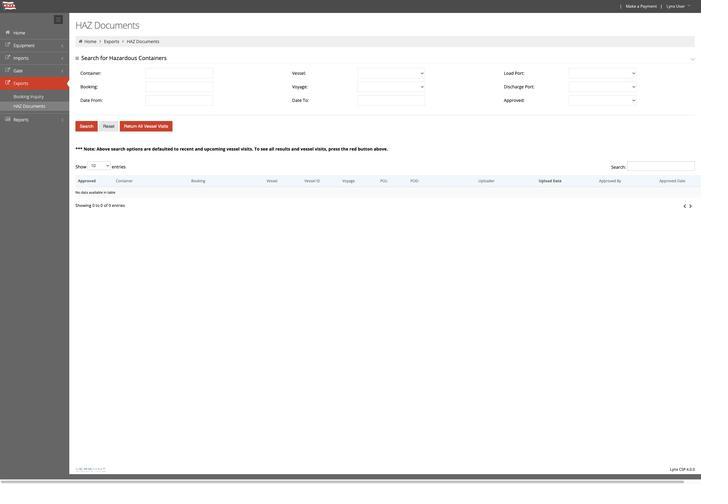Task type: locate. For each thing, give the bounding box(es) containing it.
exports left angle right image
[[104, 39, 119, 44]]

lynx for lynx user
[[667, 3, 676, 9]]

external link image inside imports link
[[5, 56, 11, 60]]

1 horizontal spatial home
[[84, 39, 97, 44]]

pod:: activate to sort column ascending column header
[[408, 175, 439, 187]]

voyage
[[343, 178, 355, 184]]

search right reorder icon
[[81, 54, 99, 62]]

1 vertical spatial lynx
[[671, 467, 679, 473]]

external link image
[[5, 43, 11, 47], [5, 56, 11, 60], [5, 68, 11, 72]]

external link image left imports
[[5, 56, 11, 60]]

grid
[[76, 162, 702, 211]]

home image
[[5, 30, 11, 35]]

booking for booking inquiry
[[14, 94, 29, 100]]

1 horizontal spatial and
[[292, 146, 300, 152]]

haz documents link up containers
[[127, 39, 160, 44]]

to
[[255, 146, 260, 152]]

and
[[195, 146, 203, 152], [292, 146, 300, 152]]

lynx user link
[[664, 0, 695, 13]]

vessel inside column header
[[267, 178, 278, 184]]

| right payment
[[661, 3, 663, 9]]

home right home image
[[84, 39, 97, 44]]

vessel left visits,
[[301, 146, 314, 152]]

1 horizontal spatial haz documents link
[[127, 39, 160, 44]]

exports link
[[104, 39, 119, 44], [0, 77, 69, 90]]

angle right image
[[98, 39, 103, 43]]

approved
[[78, 178, 96, 184], [600, 178, 617, 184], [660, 178, 677, 184]]

0 horizontal spatial to
[[96, 203, 100, 208]]

search for search
[[80, 124, 94, 129]]

1 vertical spatial home
[[84, 39, 97, 44]]

1 vertical spatial to
[[96, 203, 100, 208]]

container
[[116, 178, 133, 184]]

2 horizontal spatial approved
[[660, 178, 677, 184]]

make
[[627, 3, 637, 9]]

defaulted
[[152, 146, 173, 152]]

0 vertical spatial exports link
[[104, 39, 119, 44]]

external link image inside gate link
[[5, 68, 11, 72]]

voyage:
[[292, 84, 308, 90]]

external link image left gate
[[5, 68, 11, 72]]

2 horizontal spatial 0
[[109, 203, 111, 208]]

None text field
[[628, 162, 696, 171]]

0 horizontal spatial port:
[[516, 70, 525, 76]]

for
[[100, 54, 108, 62]]

2 and from the left
[[292, 146, 300, 152]]

1 vertical spatial exports link
[[0, 77, 69, 90]]

1 vertical spatial port:
[[526, 84, 535, 90]]

visits.
[[241, 146, 254, 152]]

haz up home image
[[76, 19, 92, 31]]

search for search for hazardous containers
[[81, 54, 99, 62]]

Container: text field
[[146, 68, 213, 79]]

3 approved from the left
[[660, 178, 677, 184]]

to
[[174, 146, 179, 152], [96, 203, 100, 208]]

0 horizontal spatial |
[[620, 3, 623, 9]]

1 vertical spatial search
[[80, 124, 94, 129]]

1 horizontal spatial vessel
[[267, 178, 278, 184]]

1 vertical spatial exports
[[13, 80, 28, 86]]

approved by
[[600, 178, 622, 184]]

and right "recent" on the left
[[195, 146, 203, 152]]

no
[[76, 190, 80, 195]]

approved for approved
[[78, 178, 96, 184]]

booking inside column header
[[191, 178, 205, 184]]

all
[[138, 124, 143, 129]]

home right home icon
[[13, 30, 25, 36]]

1 | from the left
[[620, 3, 623, 9]]

return all vessel visits
[[124, 124, 168, 129]]

haz documents for the bottommost haz documents link
[[14, 103, 45, 109]]

0 left of
[[101, 203, 103, 208]]

imports
[[13, 55, 29, 61]]

to left "recent" on the left
[[174, 146, 179, 152]]

0
[[92, 203, 95, 208], [101, 203, 103, 208], [109, 203, 111, 208]]

0 horizontal spatial 0
[[92, 203, 95, 208]]

lynx user
[[667, 3, 686, 9]]

0 horizontal spatial vessel
[[144, 124, 157, 129]]

row
[[76, 175, 702, 187]]

0 horizontal spatial exports
[[13, 80, 28, 86]]

haz
[[76, 19, 92, 31], [127, 39, 135, 44], [14, 103, 22, 109]]

press
[[329, 146, 340, 152]]

0 horizontal spatial exports link
[[0, 77, 69, 90]]

2 horizontal spatial haz
[[127, 39, 135, 44]]

date from:
[[80, 97, 103, 103]]

1 approved from the left
[[78, 178, 96, 184]]

1 horizontal spatial |
[[661, 3, 663, 9]]

uploader
[[479, 178, 495, 184]]

1 horizontal spatial port:
[[526, 84, 535, 90]]

date
[[80, 97, 90, 103], [292, 97, 302, 103], [553, 178, 562, 184], [678, 178, 686, 184]]

0 vertical spatial to
[[174, 146, 179, 152]]

search inside button
[[80, 124, 94, 129]]

reports link
[[0, 113, 69, 126]]

table
[[108, 190, 115, 195]]

external link image inside equipment link
[[5, 43, 11, 47]]

port: for discharge port:
[[526, 84, 535, 90]]

2 vertical spatial haz
[[14, 103, 22, 109]]

and right results
[[292, 146, 300, 152]]

port:
[[516, 70, 525, 76], [526, 84, 535, 90]]

documents up angle right image
[[94, 19, 139, 31]]

1 horizontal spatial exports
[[104, 39, 119, 44]]

hazardous
[[109, 54, 137, 62]]

0 right showing
[[92, 203, 95, 208]]

haz documents up containers
[[127, 39, 160, 44]]

external link image for imports
[[5, 56, 11, 60]]

vessel inside column header
[[305, 178, 316, 184]]

|
[[620, 3, 623, 9], [661, 3, 663, 9]]

to left of
[[96, 203, 100, 208]]

0 vertical spatial haz
[[76, 19, 92, 31]]

port: right discharge
[[526, 84, 535, 90]]

1 vertical spatial external link image
[[5, 56, 11, 60]]

1 vertical spatial haz documents
[[127, 39, 160, 44]]

0 horizontal spatial haz documents link
[[0, 102, 69, 111]]

2 vertical spatial external link image
[[5, 68, 11, 72]]

haz up reports
[[14, 103, 22, 109]]

2 horizontal spatial vessel
[[305, 178, 316, 184]]

0 vertical spatial home
[[13, 30, 25, 36]]

*** note: above search options are defaulted to recent and upcoming vessel visits. to see all results and vessel visits, press the red button above.
[[76, 146, 388, 152]]

0 vertical spatial port:
[[516, 70, 525, 76]]

uploader: activate to sort column ascending column header
[[477, 175, 537, 187]]

exports
[[104, 39, 119, 44], [13, 80, 28, 86]]

1 vertical spatial haz
[[127, 39, 135, 44]]

1 vertical spatial booking
[[191, 178, 205, 184]]

reset button
[[99, 121, 119, 132]]

external link image for gate
[[5, 68, 11, 72]]

2 vertical spatial documents
[[23, 103, 45, 109]]

0 vertical spatial lynx
[[667, 3, 676, 9]]

port: for load port:
[[516, 70, 525, 76]]

home
[[13, 30, 25, 36], [84, 39, 97, 44]]

results
[[276, 146, 291, 152]]

no data available in table
[[76, 190, 115, 195]]

haz right angle right image
[[127, 39, 135, 44]]

haz documents link down booking inquiry link
[[0, 102, 69, 111]]

versiant image
[[76, 468, 106, 473]]

| left "make"
[[620, 3, 623, 9]]

home link
[[0, 27, 69, 39], [84, 39, 97, 44]]

available
[[89, 190, 103, 195]]

0 vertical spatial booking
[[14, 94, 29, 100]]

exports link up booking inquiry link
[[0, 77, 69, 90]]

date left from:
[[80, 97, 90, 103]]

lynx
[[667, 3, 676, 9], [671, 467, 679, 473]]

0 vertical spatial documents
[[94, 19, 139, 31]]

0 vertical spatial external link image
[[5, 43, 11, 47]]

3 external link image from the top
[[5, 68, 11, 72]]

0 horizontal spatial and
[[195, 146, 203, 152]]

home link right home image
[[84, 39, 97, 44]]

0 vertical spatial exports
[[104, 39, 119, 44]]

documents
[[94, 19, 139, 31], [136, 39, 160, 44], [23, 103, 45, 109]]

grid containing show
[[76, 162, 702, 211]]

2 approved from the left
[[600, 178, 617, 184]]

vessel id: activate to sort column ascending column header
[[302, 175, 340, 187]]

haz documents down the booking inquiry
[[14, 103, 45, 109]]

imports link
[[0, 52, 69, 64]]

vessel
[[144, 124, 157, 129], [267, 178, 278, 184], [305, 178, 316, 184]]

0 vertical spatial entries
[[111, 164, 126, 170]]

documents down booking inquiry link
[[23, 103, 45, 109]]

0 horizontal spatial booking
[[14, 94, 29, 100]]

entries
[[111, 164, 126, 170], [112, 203, 125, 208]]

angle right image
[[120, 39, 126, 43]]

entries up container
[[111, 164, 126, 170]]

external link image
[[5, 81, 11, 85]]

2 external link image from the top
[[5, 56, 11, 60]]

haz for the bottommost haz documents link
[[14, 103, 22, 109]]

2 vertical spatial haz documents
[[14, 103, 45, 109]]

search
[[81, 54, 99, 62], [80, 124, 94, 129]]

upload date: activate to sort column ascending column header
[[537, 175, 597, 187]]

exports link left angle right image
[[104, 39, 119, 44]]

1 external link image from the top
[[5, 43, 11, 47]]

0 horizontal spatial approved
[[78, 178, 96, 184]]

search left 'reset' button
[[80, 124, 94, 129]]

0 right of
[[109, 203, 111, 208]]

date right upload
[[553, 178, 562, 184]]

exports down gate
[[13, 80, 28, 86]]

booking for booking
[[191, 178, 205, 184]]

4.0.0
[[687, 467, 696, 473]]

button
[[358, 146, 373, 152]]

haz documents link
[[127, 39, 160, 44], [0, 102, 69, 111]]

containers
[[139, 54, 167, 62]]

3 0 from the left
[[109, 203, 111, 208]]

entries right of
[[112, 203, 125, 208]]

to:
[[303, 97, 309, 103]]

vessel: activate to sort column ascending column header
[[264, 175, 302, 187]]

1 horizontal spatial 0
[[101, 203, 103, 208]]

external link image down home icon
[[5, 43, 11, 47]]

1 horizontal spatial approved
[[600, 178, 617, 184]]

lynx left csp
[[671, 467, 679, 473]]

0 vertical spatial haz documents link
[[127, 39, 160, 44]]

Date To: text field
[[358, 95, 425, 106]]

vessel left visits.
[[227, 146, 240, 152]]

documents up containers
[[136, 39, 160, 44]]

lynx left the user
[[667, 3, 676, 9]]

0 horizontal spatial vessel
[[227, 146, 240, 152]]

port: right load
[[516, 70, 525, 76]]

equipment link
[[0, 39, 69, 52]]

haz documents up angle right icon
[[76, 19, 139, 31]]

1 horizontal spatial booking
[[191, 178, 205, 184]]

home link up equipment
[[0, 27, 69, 39]]

make a payment
[[627, 3, 658, 9]]

vessel for vessel id
[[305, 178, 316, 184]]

lynx for lynx csp 4.0.0
[[671, 467, 679, 473]]

1 and from the left
[[195, 146, 203, 152]]

search for hazardous containers
[[81, 54, 167, 62]]

booking
[[14, 94, 29, 100], [191, 178, 205, 184]]

approved inside column header
[[600, 178, 617, 184]]

0 horizontal spatial haz
[[14, 103, 22, 109]]

1 horizontal spatial vessel
[[301, 146, 314, 152]]

0 vertical spatial search
[[81, 54, 99, 62]]



Task type: vqa. For each thing, say whether or not it's contained in the screenshot.


Task type: describe. For each thing, give the bounding box(es) containing it.
make a payment link
[[624, 0, 660, 13]]

home image
[[78, 39, 83, 43]]

load port:
[[505, 70, 525, 76]]

date to:
[[292, 97, 309, 103]]

haz for rightmost haz documents link
[[127, 39, 135, 44]]

container: activate to sort column ascending column header
[[113, 175, 189, 187]]

pol:
[[381, 178, 389, 184]]

reports
[[13, 117, 29, 123]]

2 0 from the left
[[101, 203, 103, 208]]

date left to:
[[292, 97, 302, 103]]

above
[[97, 146, 110, 152]]

search:
[[612, 164, 628, 170]]

1 vertical spatial haz documents link
[[0, 102, 69, 111]]

: activate to sort column ascending column header
[[439, 175, 477, 187]]

0 vertical spatial haz documents
[[76, 19, 139, 31]]

row containing approved
[[76, 175, 702, 187]]

are
[[144, 146, 151, 152]]

user
[[677, 3, 686, 9]]

upload date
[[539, 178, 562, 184]]

visits,
[[315, 146, 328, 152]]

pol:: activate to sort column ascending column header
[[378, 175, 408, 187]]

vessel id
[[305, 178, 320, 184]]

1 vessel from the left
[[227, 146, 240, 152]]

2 vessel from the left
[[301, 146, 314, 152]]

from:
[[91, 97, 103, 103]]

red
[[350, 146, 357, 152]]

upcoming
[[204, 146, 226, 152]]

1 horizontal spatial home link
[[84, 39, 97, 44]]

1 horizontal spatial to
[[174, 146, 179, 152]]

voyage: activate to sort column ascending column header
[[340, 175, 378, 187]]

recent
[[180, 146, 194, 152]]

0 horizontal spatial home
[[13, 30, 25, 36]]

above.
[[374, 146, 388, 152]]

return all vessel visits button
[[120, 121, 173, 132]]

bar chart image
[[5, 117, 11, 121]]

approved: activate to sort column descending column header
[[76, 175, 113, 187]]

load
[[505, 70, 514, 76]]

approved date
[[660, 178, 686, 184]]

search
[[111, 146, 126, 152]]

haz documents for rightmost haz documents link
[[127, 39, 160, 44]]

gate
[[13, 68, 23, 74]]

gate link
[[0, 64, 69, 77]]

by
[[618, 178, 622, 184]]

Date From: text field
[[146, 95, 213, 106]]

approved for approved date
[[660, 178, 677, 184]]

lynx csp 4.0.0
[[671, 467, 696, 473]]

vessel for vessel: activate to sort column ascending column header
[[267, 178, 278, 184]]

all
[[269, 146, 275, 152]]

discharge
[[505, 84, 524, 90]]

pod:
[[411, 178, 420, 184]]

visits
[[158, 124, 168, 129]]

the
[[341, 146, 349, 152]]

angle down image
[[687, 3, 693, 8]]

booking inquiry link
[[0, 92, 69, 101]]

***
[[76, 146, 83, 152]]

reset
[[103, 124, 115, 129]]

note:
[[84, 146, 96, 152]]

approved date: activate to sort column ascending column header
[[658, 175, 702, 187]]

search button
[[76, 121, 98, 132]]

in
[[104, 190, 107, 195]]

1 0 from the left
[[92, 203, 95, 208]]

booking: activate to sort column ascending column header
[[189, 175, 264, 187]]

booking:
[[80, 84, 98, 90]]

a
[[638, 3, 640, 9]]

return
[[124, 124, 137, 129]]

vessel:
[[292, 70, 306, 76]]

approved for approved by
[[600, 178, 617, 184]]

1 vertical spatial documents
[[136, 39, 160, 44]]

approved by: activate to sort column ascending column header
[[597, 175, 658, 187]]

showing 0 to 0 of 0 entries
[[76, 203, 125, 208]]

0 horizontal spatial home link
[[0, 27, 69, 39]]

showing
[[76, 203, 91, 208]]

csp
[[680, 467, 686, 473]]

Booking: text field
[[146, 82, 213, 92]]

data
[[81, 190, 88, 195]]

1 horizontal spatial haz
[[76, 19, 92, 31]]

equipment
[[13, 43, 35, 48]]

reorder image
[[76, 56, 80, 61]]

see
[[261, 146, 268, 152]]

1 vertical spatial entries
[[112, 203, 125, 208]]

booking inquiry
[[14, 94, 44, 100]]

external link image for equipment
[[5, 43, 11, 47]]

date up "chevron left" image
[[678, 178, 686, 184]]

chevron left image
[[684, 205, 687, 209]]

vessel inside "button"
[[144, 124, 157, 129]]

upload
[[539, 178, 553, 184]]

2 | from the left
[[661, 3, 663, 9]]

chevron right image
[[690, 205, 693, 209]]

payment
[[641, 3, 658, 9]]

container:
[[80, 70, 101, 76]]

inquiry
[[30, 94, 44, 100]]

approved:
[[505, 97, 525, 103]]

discharge port:
[[505, 84, 535, 90]]

1 horizontal spatial exports link
[[104, 39, 119, 44]]

of
[[104, 203, 108, 208]]

options
[[127, 146, 143, 152]]

show
[[76, 164, 88, 170]]

id
[[317, 178, 320, 184]]



